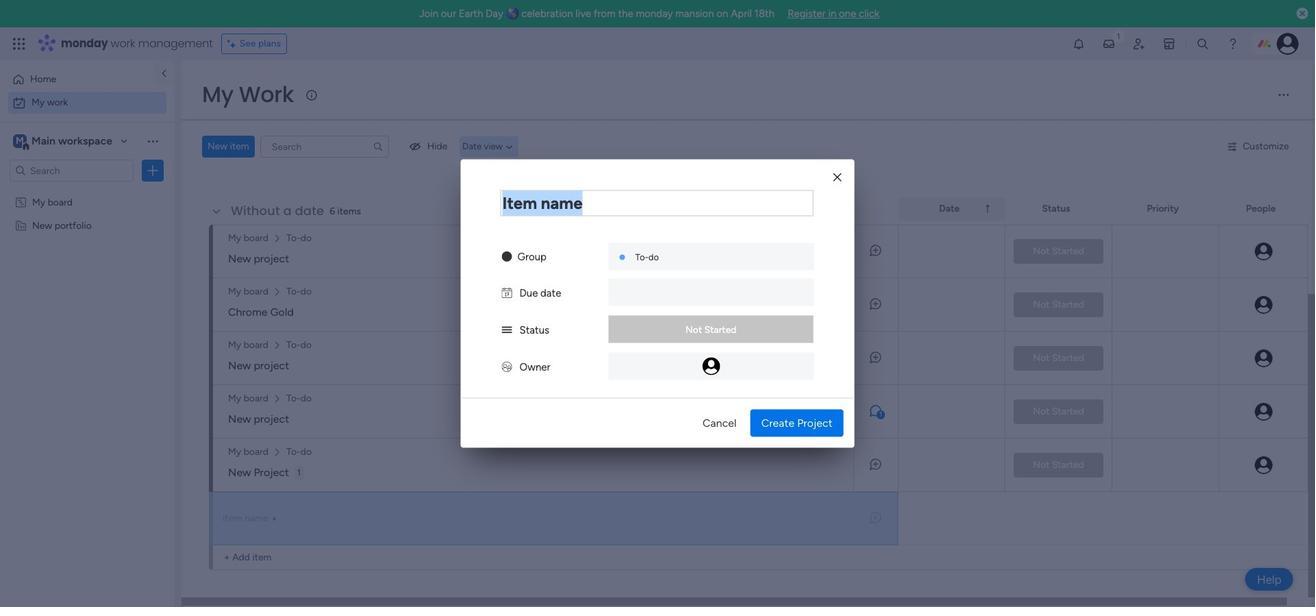 Task type: vqa. For each thing, say whether or not it's contained in the screenshot.
Workspace options icon on the left of the page
no



Task type: describe. For each thing, give the bounding box(es) containing it.
sort image
[[982, 203, 993, 214]]

0 vertical spatial option
[[8, 69, 146, 90]]

notifications image
[[1072, 37, 1086, 51]]

close image
[[833, 172, 842, 182]]

workspace selection element
[[13, 133, 114, 151]]

1 image
[[1113, 28, 1125, 44]]

v2 multiple person column image
[[502, 361, 512, 373]]

help image
[[1226, 37, 1240, 51]]

1 vertical spatial option
[[8, 92, 166, 114]]

Search in workspace field
[[29, 163, 114, 178]]



Task type: locate. For each thing, give the bounding box(es) containing it.
v2 sun image
[[502, 250, 512, 263]]

Filter dashboard by text search field
[[260, 136, 389, 158]]

None search field
[[260, 136, 389, 158]]

list box
[[0, 187, 175, 422]]

select product image
[[12, 37, 26, 51]]

invite members image
[[1133, 37, 1146, 51]]

workspace image
[[13, 134, 27, 149]]

2 vertical spatial option
[[0, 189, 175, 192]]

update feed image
[[1102, 37, 1116, 51]]

option
[[8, 69, 146, 90], [8, 92, 166, 114], [0, 189, 175, 192]]

dapulse date column image
[[502, 287, 512, 299]]

monday marketplace image
[[1163, 37, 1176, 51]]

jacob simon image
[[1277, 33, 1299, 55]]

search everything image
[[1196, 37, 1210, 51]]

column header
[[899, 197, 1006, 221]]

search image
[[373, 141, 384, 152]]

dialog
[[461, 159, 855, 448]]

v2 status image
[[502, 324, 512, 336]]

see plans image
[[227, 36, 240, 51]]

None field
[[500, 190, 814, 216]]



